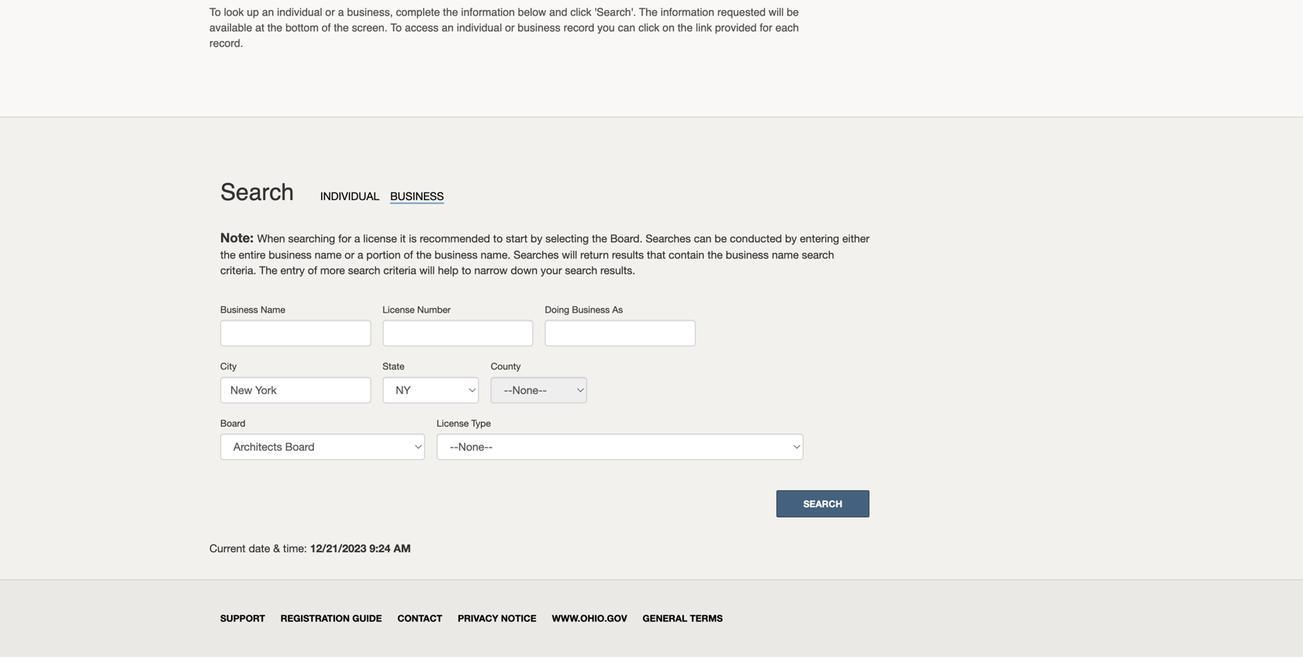Task type: vqa. For each thing, say whether or not it's contained in the screenshot.
the available
yes



Task type: describe. For each thing, give the bounding box(es) containing it.
contact link
[[398, 613, 442, 624]]

more
[[320, 264, 345, 277]]

look
[[224, 6, 244, 18]]

each
[[776, 21, 799, 34]]

business for doing business as
[[572, 304, 610, 315]]

record.
[[209, 37, 243, 49]]

0 horizontal spatial searches
[[514, 248, 559, 261]]

support link
[[220, 613, 265, 624]]

'search'.
[[595, 6, 636, 18]]

access
[[405, 21, 439, 34]]

as
[[612, 304, 623, 315]]

the right on
[[678, 21, 693, 34]]

city
[[220, 361, 237, 372]]

entry
[[280, 264, 305, 277]]

business link
[[390, 190, 444, 204]]

a inside "to look up an individual or a business, complete the information below and click 'search'. the information requested will be available at the bottom of the screen. to access an individual or business record you can click on the link provided for each record."
[[338, 6, 344, 18]]

state
[[383, 361, 405, 372]]

it
[[400, 232, 406, 245]]

1 information from the left
[[461, 6, 515, 18]]

license
[[363, 232, 397, 245]]

down
[[511, 264, 538, 277]]

general terms
[[643, 613, 723, 624]]

terms
[[690, 613, 723, 624]]

your
[[541, 264, 562, 277]]

individual business
[[320, 190, 444, 202]]

registration guide
[[281, 613, 382, 624]]

2 vertical spatial will
[[419, 264, 435, 277]]

you
[[597, 21, 615, 34]]

selecting
[[546, 232, 589, 245]]

business name
[[220, 304, 285, 315]]

screen.
[[352, 21, 388, 34]]

2 name from the left
[[772, 248, 799, 261]]

when
[[257, 232, 285, 245]]

www.ohio.gov
[[552, 613, 627, 624]]

am
[[394, 542, 411, 555]]

the down the is in the top left of the page
[[416, 248, 432, 261]]

1 vertical spatial or
[[505, 21, 515, 34]]

1 horizontal spatial search
[[565, 264, 597, 277]]

can inside when searching for a license it is recommended to start by selecting the board. searches can be conducted by entering either the entire business name or a portion of the business name. searches will return results that contain the business name search criteria. the entry of more search criteria will help to narrow down your search results.
[[694, 232, 712, 245]]

at
[[255, 21, 264, 34]]

registration guide link
[[281, 613, 382, 624]]

1 name from the left
[[315, 248, 342, 261]]

license for license number
[[383, 304, 415, 315]]

0 vertical spatial click
[[570, 6, 592, 18]]

registration
[[281, 613, 350, 624]]

bottom
[[286, 21, 319, 34]]

narrow
[[474, 264, 508, 277]]

general terms link
[[643, 613, 723, 624]]

for inside "to look up an individual or a business, complete the information below and click 'search'. the information requested will be available at the bottom of the screen. to access an individual or business record you can click on the link provided for each record."
[[760, 21, 773, 34]]

type
[[471, 418, 491, 428]]

12/21/2023
[[310, 542, 366, 555]]

county
[[491, 361, 521, 372]]

support
[[220, 613, 265, 624]]

the up the return
[[592, 232, 607, 245]]

1 vertical spatial an
[[442, 21, 454, 34]]

Doing Business As text field
[[545, 320, 696, 346]]

below
[[518, 6, 546, 18]]

portion
[[366, 248, 401, 261]]

the left screen.
[[334, 21, 349, 34]]

1 by from the left
[[531, 232, 543, 245]]

search
[[220, 179, 294, 206]]

contact
[[398, 613, 442, 624]]

when searching for a license it is recommended to start by selecting the board. searches can be conducted by entering either the entire business name or a portion of the business name. searches will return results that contain the business name search criteria. the entry of more search criteria will help to narrow down your search results.
[[220, 232, 870, 277]]

www.ohio.gov link
[[552, 613, 627, 624]]

criteria.
[[220, 264, 256, 277]]

the inside "to look up an individual or a business, complete the information below and click 'search'. the information requested will be available at the bottom of the screen. to access an individual or business record you can click on the link provided for each record."
[[639, 6, 658, 18]]

0 horizontal spatial of
[[308, 264, 317, 277]]

results.
[[600, 264, 635, 277]]

that
[[647, 248, 666, 261]]

license type
[[437, 418, 491, 428]]

entering
[[800, 232, 839, 245]]

1 vertical spatial of
[[404, 248, 413, 261]]

business,
[[347, 6, 393, 18]]

be inside "to look up an individual or a business, complete the information below and click 'search'. the information requested will be available at the bottom of the screen. to access an individual or business record you can click on the link provided for each record."
[[787, 6, 799, 18]]

0 vertical spatial to
[[493, 232, 503, 245]]

available
[[209, 21, 252, 34]]

1 vertical spatial a
[[354, 232, 360, 245]]

0 horizontal spatial or
[[325, 6, 335, 18]]

doing business as
[[545, 304, 623, 315]]

to look up an individual or a business, complete the information below and click 'search'. the information requested will be available at the bottom of the screen. to access an individual or business record you can click on the link provided for each record.
[[209, 6, 799, 49]]

for inside when searching for a license it is recommended to start by selecting the board. searches can be conducted by entering either the entire business name or a portion of the business name. searches will return results that contain the business name search criteria. the entry of more search criteria will help to narrow down your search results.
[[338, 232, 351, 245]]

2 information from the left
[[661, 6, 714, 18]]

&
[[273, 542, 280, 555]]

requested
[[717, 6, 766, 18]]

name.
[[481, 248, 511, 261]]

individual link
[[320, 190, 383, 202]]



Task type: locate. For each thing, give the bounding box(es) containing it.
2 horizontal spatial business
[[572, 304, 610, 315]]

of
[[322, 21, 331, 34], [404, 248, 413, 261], [308, 264, 317, 277]]

2 by from the left
[[785, 232, 797, 245]]

will up each
[[769, 6, 784, 18]]

individual up bottom
[[277, 6, 322, 18]]

1 horizontal spatial individual
[[457, 21, 502, 34]]

business
[[518, 21, 561, 34], [269, 248, 312, 261], [435, 248, 478, 261], [726, 248, 769, 261]]

information
[[461, 6, 515, 18], [661, 6, 714, 18]]

searching
[[288, 232, 335, 245]]

current
[[209, 542, 246, 555]]

license
[[383, 304, 415, 315], [437, 418, 469, 428]]

0 horizontal spatial will
[[419, 264, 435, 277]]

2 horizontal spatial will
[[769, 6, 784, 18]]

guide
[[352, 613, 382, 624]]

license left 'type'
[[437, 418, 469, 428]]

License Number text field
[[383, 320, 533, 346]]

Business Name text field
[[220, 320, 371, 346]]

business inside "to look up an individual or a business, complete the information below and click 'search'. the information requested will be available at the bottom of the screen. to access an individual or business record you can click on the link provided for each record."
[[518, 21, 561, 34]]

1 horizontal spatial name
[[772, 248, 799, 261]]

1 horizontal spatial to
[[493, 232, 503, 245]]

by left 'entering'
[[785, 232, 797, 245]]

1 horizontal spatial for
[[760, 21, 773, 34]]

2 horizontal spatial of
[[404, 248, 413, 261]]

click left on
[[639, 21, 660, 34]]

the right contain
[[708, 248, 723, 261]]

1 horizontal spatial or
[[345, 248, 355, 261]]

0 vertical spatial license
[[383, 304, 415, 315]]

recommended
[[420, 232, 490, 245]]

1 horizontal spatial business
[[390, 190, 444, 202]]

9:24
[[369, 542, 391, 555]]

0 horizontal spatial to
[[462, 264, 471, 277]]

0 horizontal spatial be
[[715, 232, 727, 245]]

complete
[[396, 6, 440, 18]]

individual right access
[[457, 21, 502, 34]]

information up the "link"
[[661, 6, 714, 18]]

to left look
[[209, 6, 221, 18]]

the right complete
[[443, 6, 458, 18]]

or
[[325, 6, 335, 18], [505, 21, 515, 34], [345, 248, 355, 261]]

license left number
[[383, 304, 415, 315]]

0 vertical spatial searches
[[646, 232, 691, 245]]

2 vertical spatial a
[[358, 248, 363, 261]]

the right "'search'."
[[639, 6, 658, 18]]

0 horizontal spatial information
[[461, 6, 515, 18]]

0 horizontal spatial the
[[259, 264, 277, 277]]

business down below at the top left of the page
[[518, 21, 561, 34]]

1 horizontal spatial of
[[322, 21, 331, 34]]

1 vertical spatial be
[[715, 232, 727, 245]]

1 horizontal spatial be
[[787, 6, 799, 18]]

1 vertical spatial to
[[390, 21, 402, 34]]

help
[[438, 264, 459, 277]]

can inside "to look up an individual or a business, complete the information below and click 'search'. the information requested will be available at the bottom of the screen. to access an individual or business record you can click on the link provided for each record."
[[618, 21, 635, 34]]

an right access
[[442, 21, 454, 34]]

1 horizontal spatial an
[[442, 21, 454, 34]]

1 vertical spatial license
[[437, 418, 469, 428]]

of inside "to look up an individual or a business, complete the information below and click 'search'. the information requested will be available at the bottom of the screen. to access an individual or business record you can click on the link provided for each record."
[[322, 21, 331, 34]]

2 horizontal spatial or
[[505, 21, 515, 34]]

business
[[390, 190, 444, 202], [220, 304, 258, 315], [572, 304, 610, 315]]

be left conducted
[[715, 232, 727, 245]]

license for license type
[[437, 418, 469, 428]]

privacy notice
[[458, 613, 537, 624]]

by right start
[[531, 232, 543, 245]]

or up more
[[345, 248, 355, 261]]

can down "'search'."
[[618, 21, 635, 34]]

the up criteria.
[[220, 248, 236, 261]]

and
[[549, 6, 567, 18]]

an right up
[[262, 6, 274, 18]]

0 horizontal spatial for
[[338, 232, 351, 245]]

search down 'entering'
[[802, 248, 834, 261]]

0 vertical spatial to
[[209, 6, 221, 18]]

general
[[643, 613, 687, 624]]

business for individual business
[[390, 190, 444, 202]]

privacy notice link
[[458, 613, 537, 624]]

license number
[[383, 304, 451, 315]]

the down entire
[[259, 264, 277, 277]]

1 horizontal spatial license
[[437, 418, 469, 428]]

a
[[338, 6, 344, 18], [354, 232, 360, 245], [358, 248, 363, 261]]

date
[[249, 542, 270, 555]]

click up record at the left
[[570, 6, 592, 18]]

for left each
[[760, 21, 773, 34]]

1 vertical spatial for
[[338, 232, 351, 245]]

1 vertical spatial searches
[[514, 248, 559, 261]]

individual
[[320, 190, 379, 202]]

1 horizontal spatial the
[[639, 6, 658, 18]]

the inside when searching for a license it is recommended to start by selecting the board. searches can be conducted by entering either the entire business name or a portion of the business name. searches will return results that contain the business name search criteria. the entry of more search criteria will help to narrow down your search results.
[[259, 264, 277, 277]]

0 horizontal spatial license
[[383, 304, 415, 315]]

return
[[580, 248, 609, 261]]

1 horizontal spatial information
[[661, 6, 714, 18]]

be up each
[[787, 6, 799, 18]]

1 vertical spatial to
[[462, 264, 471, 277]]

search down the return
[[565, 264, 597, 277]]

0 horizontal spatial can
[[618, 21, 635, 34]]

number
[[417, 304, 451, 315]]

will left help
[[419, 264, 435, 277]]

name
[[315, 248, 342, 261], [772, 248, 799, 261]]

1 vertical spatial individual
[[457, 21, 502, 34]]

note:
[[220, 230, 257, 245]]

individual
[[277, 6, 322, 18], [457, 21, 502, 34]]

a left portion on the left top
[[358, 248, 363, 261]]

an
[[262, 6, 274, 18], [442, 21, 454, 34]]

the
[[443, 6, 458, 18], [267, 21, 283, 34], [334, 21, 349, 34], [678, 21, 693, 34], [592, 232, 607, 245], [220, 248, 236, 261], [416, 248, 432, 261], [708, 248, 723, 261]]

1 horizontal spatial searches
[[646, 232, 691, 245]]

search down portion on the left top
[[348, 264, 380, 277]]

contain
[[669, 248, 705, 261]]

business down conducted
[[726, 248, 769, 261]]

0 vertical spatial a
[[338, 6, 344, 18]]

None button
[[777, 490, 870, 517]]

City text field
[[220, 377, 371, 403]]

to
[[493, 232, 503, 245], [462, 264, 471, 277]]

1 vertical spatial click
[[639, 21, 660, 34]]

of right bottom
[[322, 21, 331, 34]]

a left the license at top
[[354, 232, 360, 245]]

the right at
[[267, 21, 283, 34]]

or left record at the left
[[505, 21, 515, 34]]

be inside when searching for a license it is recommended to start by selecting the board. searches can be conducted by entering either the entire business name or a portion of the business name. searches will return results that contain the business name search criteria. the entry of more search criteria will help to narrow down your search results.
[[715, 232, 727, 245]]

can
[[618, 21, 635, 34], [694, 232, 712, 245]]

for right searching
[[338, 232, 351, 245]]

to left access
[[390, 21, 402, 34]]

start
[[506, 232, 528, 245]]

the
[[639, 6, 658, 18], [259, 264, 277, 277]]

business down recommended
[[435, 248, 478, 261]]

searches up down
[[514, 248, 559, 261]]

entire
[[239, 248, 266, 261]]

information left below at the top left of the page
[[461, 6, 515, 18]]

1 horizontal spatial to
[[390, 21, 402, 34]]

either
[[842, 232, 870, 245]]

1 horizontal spatial click
[[639, 21, 660, 34]]

0 horizontal spatial search
[[348, 264, 380, 277]]

1 horizontal spatial by
[[785, 232, 797, 245]]

0 horizontal spatial business
[[220, 304, 258, 315]]

business up entry
[[269, 248, 312, 261]]

1 horizontal spatial can
[[694, 232, 712, 245]]

will down the selecting
[[562, 248, 577, 261]]

1 vertical spatial will
[[562, 248, 577, 261]]

0 vertical spatial or
[[325, 6, 335, 18]]

0 horizontal spatial an
[[262, 6, 274, 18]]

0 vertical spatial be
[[787, 6, 799, 18]]

a left business,
[[338, 6, 344, 18]]

or left business,
[[325, 6, 335, 18]]

to up name.
[[493, 232, 503, 245]]

results
[[612, 248, 644, 261]]

for
[[760, 21, 773, 34], [338, 232, 351, 245]]

2 vertical spatial of
[[308, 264, 317, 277]]

or inside when searching for a license it is recommended to start by selecting the board. searches can be conducted by entering either the entire business name or a portion of the business name. searches will return results that contain the business name search criteria. the entry of more search criteria will help to narrow down your search results.
[[345, 248, 355, 261]]

will inside "to look up an individual or a business, complete the information below and click 'search'. the information requested will be available at the bottom of the screen. to access an individual or business record you can click on the link provided for each record."
[[769, 6, 784, 18]]

business left as
[[572, 304, 610, 315]]

0 vertical spatial of
[[322, 21, 331, 34]]

0 horizontal spatial to
[[209, 6, 221, 18]]

notice
[[501, 613, 537, 624]]

0 horizontal spatial individual
[[277, 6, 322, 18]]

0 vertical spatial for
[[760, 21, 773, 34]]

board.
[[610, 232, 643, 245]]

board
[[220, 418, 245, 428]]

searches up that
[[646, 232, 691, 245]]

1 vertical spatial can
[[694, 232, 712, 245]]

be
[[787, 6, 799, 18], [715, 232, 727, 245]]

searches
[[646, 232, 691, 245], [514, 248, 559, 261]]

0 horizontal spatial name
[[315, 248, 342, 261]]

doing
[[545, 304, 569, 315]]

0 vertical spatial will
[[769, 6, 784, 18]]

0 vertical spatial an
[[262, 6, 274, 18]]

name down conducted
[[772, 248, 799, 261]]

1 horizontal spatial will
[[562, 248, 577, 261]]

record
[[564, 21, 594, 34]]

business up the is in the top left of the page
[[390, 190, 444, 202]]

on
[[663, 21, 675, 34]]

business left name
[[220, 304, 258, 315]]

0 vertical spatial can
[[618, 21, 635, 34]]

can up contain
[[694, 232, 712, 245]]

provided
[[715, 21, 757, 34]]

of right entry
[[308, 264, 317, 277]]

criteria
[[383, 264, 416, 277]]

privacy
[[458, 613, 498, 624]]

0 horizontal spatial by
[[531, 232, 543, 245]]

by
[[531, 232, 543, 245], [785, 232, 797, 245]]

0 vertical spatial the
[[639, 6, 658, 18]]

current date & time: 12/21/2023 9:24 am
[[209, 542, 411, 555]]

link
[[696, 21, 712, 34]]

name up more
[[315, 248, 342, 261]]

name
[[261, 304, 285, 315]]

2 horizontal spatial search
[[802, 248, 834, 261]]

0 vertical spatial individual
[[277, 6, 322, 18]]

0 horizontal spatial click
[[570, 6, 592, 18]]

of down the is in the top left of the page
[[404, 248, 413, 261]]

1 vertical spatial the
[[259, 264, 277, 277]]

is
[[409, 232, 417, 245]]

2 vertical spatial or
[[345, 248, 355, 261]]

search
[[802, 248, 834, 261], [348, 264, 380, 277], [565, 264, 597, 277]]

click
[[570, 6, 592, 18], [639, 21, 660, 34]]

time:
[[283, 542, 307, 555]]

conducted
[[730, 232, 782, 245]]

to right help
[[462, 264, 471, 277]]

to
[[209, 6, 221, 18], [390, 21, 402, 34]]

up
[[247, 6, 259, 18]]



